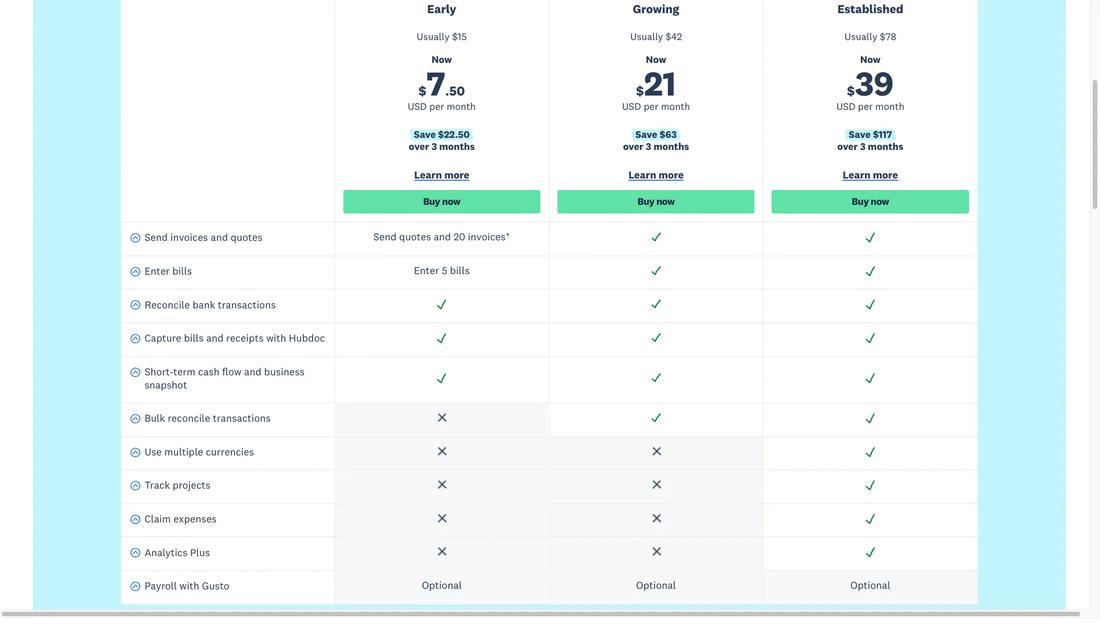 Task type: locate. For each thing, give the bounding box(es) containing it.
month down 50
[[447, 100, 476, 113]]

2 more from the left
[[659, 169, 684, 182]]

over
[[409, 140, 429, 153], [623, 140, 644, 153], [838, 140, 858, 153]]

3 over from the left
[[838, 140, 858, 153]]

2 learn from the left
[[629, 169, 657, 182]]

learn more for 39
[[843, 169, 899, 182]]

per
[[430, 100, 444, 113], [644, 100, 659, 113], [859, 100, 873, 113]]

learn more link
[[343, 169, 541, 184], [558, 169, 755, 184], [772, 169, 970, 184]]

0 horizontal spatial learn more link
[[343, 169, 541, 184]]

1 horizontal spatial now
[[657, 195, 675, 208]]

now for 21
[[657, 195, 675, 208]]

0 horizontal spatial save
[[414, 128, 436, 141]]

1 horizontal spatial usd
[[623, 100, 642, 113]]

2 horizontal spatial buy now
[[852, 195, 890, 208]]

2 now from the left
[[657, 195, 675, 208]]

2 over 3 months from the left
[[623, 140, 690, 153]]

transactions up currencies
[[213, 412, 271, 425]]

more for 21
[[659, 169, 684, 182]]

learn more link down save $117
[[772, 169, 970, 184]]

1 learn more from the left
[[414, 169, 470, 182]]

learn more
[[414, 169, 470, 182], [629, 169, 684, 182], [843, 169, 899, 182]]

per up save $22.50
[[430, 100, 444, 113]]

enter bills
[[145, 265, 192, 278]]

usd per month down '.'
[[408, 100, 476, 113]]

claim
[[145, 513, 171, 526]]

3 learn more from the left
[[843, 169, 899, 182]]

$ inside $ 39
[[848, 82, 855, 99]]

2 save from the left
[[636, 128, 658, 141]]

excluded image
[[436, 412, 448, 424], [436, 446, 448, 458], [436, 513, 448, 525], [436, 547, 448, 559]]

1 horizontal spatial usually
[[631, 30, 664, 43]]

enter inside the enter bills button
[[145, 265, 170, 278]]

usually for 7
[[417, 30, 450, 43]]

2 horizontal spatial per
[[859, 100, 873, 113]]

transactions up receipts
[[218, 298, 276, 311]]

2 horizontal spatial buy now link
[[772, 190, 970, 214]]

0 vertical spatial with
[[266, 332, 286, 345]]

buy now
[[423, 195, 461, 208], [638, 195, 675, 208], [852, 195, 890, 208]]

2 per from the left
[[644, 100, 659, 113]]

$ left '.'
[[419, 82, 427, 99]]

3 more from the left
[[874, 169, 899, 182]]

enter left 5
[[414, 264, 439, 277]]

excluded image for analytics plus
[[436, 547, 448, 559]]

bills for enter bills
[[172, 265, 192, 278]]

$ up save $63
[[637, 82, 644, 99]]

2 horizontal spatial now
[[861, 53, 881, 66]]

2 month from the left
[[661, 100, 691, 113]]

enter 5 bills
[[414, 264, 470, 277]]

learn for 7
[[414, 169, 442, 182]]

0 horizontal spatial optional
[[422, 579, 462, 592]]

0 horizontal spatial month
[[447, 100, 476, 113]]

learn
[[414, 169, 442, 182], [629, 169, 657, 182], [843, 169, 871, 182]]

3 excluded image from the top
[[436, 513, 448, 525]]

1 horizontal spatial buy
[[638, 195, 655, 208]]

usually $ 15
[[417, 30, 467, 43]]

1 over 3 months from the left
[[409, 140, 475, 153]]

3 month from the left
[[876, 100, 905, 113]]

2 usd from the left
[[623, 100, 642, 113]]

month
[[447, 100, 476, 113], [661, 100, 691, 113], [876, 100, 905, 113]]

1 horizontal spatial learn
[[629, 169, 657, 182]]

usd per month for 39
[[837, 100, 905, 113]]

1 horizontal spatial save
[[636, 128, 658, 141]]

2 learn more from the left
[[629, 169, 684, 182]]

1 horizontal spatial per
[[644, 100, 659, 113]]

1 horizontal spatial now
[[646, 53, 667, 66]]

1 per from the left
[[430, 100, 444, 113]]

0 horizontal spatial enter
[[145, 265, 170, 278]]

growing
[[633, 1, 680, 16]]

per up save $63
[[644, 100, 659, 113]]

0 horizontal spatial with
[[180, 580, 200, 593]]

projects
[[173, 479, 211, 492]]

analytics plus button
[[130, 546, 210, 563]]

1 more from the left
[[445, 169, 470, 182]]

3 buy now from the left
[[852, 195, 890, 208]]

month for 21
[[661, 100, 691, 113]]

21
[[644, 62, 677, 105]]

2 horizontal spatial optional
[[851, 579, 891, 592]]

month up the $63
[[661, 100, 691, 113]]

3 usd from the left
[[837, 100, 856, 113]]

2 horizontal spatial over 3 months
[[838, 140, 904, 153]]

excluded image for use multiple currencies
[[651, 446, 663, 458]]

1 months from the left
[[440, 140, 475, 153]]

save
[[414, 128, 436, 141], [636, 128, 658, 141], [849, 128, 871, 141]]

buy
[[423, 195, 440, 208], [638, 195, 655, 208], [852, 195, 869, 208]]

.
[[446, 82, 449, 99]]

learn more link down save $63
[[558, 169, 755, 184]]

learn more link down save $22.50
[[343, 169, 541, 184]]

bills for capture bills and receipts with hubdoc
[[184, 332, 204, 345]]

usually down early
[[417, 30, 450, 43]]

learn down save $22.50
[[414, 169, 442, 182]]

2 buy now from the left
[[638, 195, 675, 208]]

2 horizontal spatial month
[[876, 100, 905, 113]]

2 horizontal spatial save
[[849, 128, 871, 141]]

buy now link
[[343, 190, 541, 214], [558, 190, 755, 214], [772, 190, 970, 214]]

learn more down save $63
[[629, 169, 684, 182]]

1 horizontal spatial more
[[659, 169, 684, 182]]

save for 7
[[414, 128, 436, 141]]

with inside button
[[266, 332, 286, 345]]

2 usually from the left
[[631, 30, 664, 43]]

1 horizontal spatial months
[[654, 140, 690, 153]]

per for 21
[[644, 100, 659, 113]]

3 usd per month from the left
[[837, 100, 905, 113]]

0 horizontal spatial months
[[440, 140, 475, 153]]

2 horizontal spatial more
[[874, 169, 899, 182]]

transactions inside button
[[218, 298, 276, 311]]

$ down early
[[452, 30, 458, 43]]

3 for 21
[[646, 140, 652, 153]]

excluded image for analytics plus
[[651, 547, 663, 559]]

1 horizontal spatial month
[[661, 100, 691, 113]]

2 horizontal spatial months
[[868, 140, 904, 153]]

usd for 21
[[623, 100, 642, 113]]

2 now from the left
[[646, 53, 667, 66]]

bills right capture
[[184, 332, 204, 345]]

usd per month up save $117
[[837, 100, 905, 113]]

quotes inside button
[[231, 231, 263, 244]]

2 horizontal spatial over
[[838, 140, 858, 153]]

reconcile
[[145, 298, 190, 311]]

0 horizontal spatial learn
[[414, 169, 442, 182]]

and for 20
[[434, 230, 451, 244]]

1 horizontal spatial over
[[623, 140, 644, 153]]

1 horizontal spatial learn more link
[[558, 169, 755, 184]]

now down usually $ 78
[[861, 53, 881, 66]]

1 horizontal spatial usd per month
[[623, 100, 691, 113]]

3
[[432, 140, 437, 153], [646, 140, 652, 153], [861, 140, 866, 153]]

now down usually $ 15
[[432, 53, 452, 66]]

1 horizontal spatial send
[[374, 230, 397, 244]]

1 usd per month from the left
[[408, 100, 476, 113]]

send quotes and 20 invoices†
[[374, 230, 511, 244]]

0 horizontal spatial per
[[430, 100, 444, 113]]

$
[[452, 30, 458, 43], [666, 30, 672, 43], [881, 30, 886, 43], [419, 82, 427, 99], [637, 82, 644, 99], [848, 82, 855, 99]]

3 now from the left
[[861, 53, 881, 66]]

send for send quotes and 20 invoices†
[[374, 230, 397, 244]]

usd for 39
[[837, 100, 856, 113]]

0 horizontal spatial more
[[445, 169, 470, 182]]

and left receipts
[[206, 332, 224, 345]]

3 for 39
[[861, 140, 866, 153]]

more for 7
[[445, 169, 470, 182]]

learn for 21
[[629, 169, 657, 182]]

usually
[[417, 30, 450, 43], [631, 30, 664, 43], [845, 30, 878, 43]]

over 3 months for 7
[[409, 140, 475, 153]]

bills down invoices
[[172, 265, 192, 278]]

bills
[[450, 264, 470, 277], [172, 265, 192, 278], [184, 332, 204, 345]]

months
[[440, 140, 475, 153], [654, 140, 690, 153], [868, 140, 904, 153]]

use
[[145, 446, 162, 459]]

0 horizontal spatial buy now
[[423, 195, 461, 208]]

now
[[432, 53, 452, 66], [646, 53, 667, 66], [861, 53, 881, 66]]

usd per month
[[408, 100, 476, 113], [623, 100, 691, 113], [837, 100, 905, 113]]

over left $117
[[838, 140, 858, 153]]

and right invoices
[[211, 231, 228, 244]]

enter for enter bills
[[145, 265, 170, 278]]

0 horizontal spatial usd
[[408, 100, 427, 113]]

1 horizontal spatial buy now link
[[558, 190, 755, 214]]

bank
[[193, 298, 215, 311]]

1 horizontal spatial with
[[266, 332, 286, 345]]

more down $117
[[874, 169, 899, 182]]

and
[[434, 230, 451, 244], [211, 231, 228, 244], [206, 332, 224, 345], [244, 365, 262, 379]]

2 horizontal spatial buy
[[852, 195, 869, 208]]

0 horizontal spatial buy now link
[[343, 190, 541, 214]]

3 3 from the left
[[861, 140, 866, 153]]

2 horizontal spatial usd per month
[[837, 100, 905, 113]]

save left the $63
[[636, 128, 658, 141]]

enter
[[414, 264, 439, 277], [145, 265, 170, 278]]

2 buy now link from the left
[[558, 190, 755, 214]]

transactions inside button
[[213, 412, 271, 425]]

usually for 21
[[631, 30, 664, 43]]

flow
[[222, 365, 242, 379]]

send invoices and quotes button
[[130, 231, 263, 247]]

1 vertical spatial transactions
[[213, 412, 271, 425]]

1 usd from the left
[[408, 100, 427, 113]]

3 left $22.50
[[432, 140, 437, 153]]

expenses
[[174, 513, 217, 526]]

1 horizontal spatial optional
[[637, 579, 677, 592]]

usd up save $117
[[837, 100, 856, 113]]

currencies
[[206, 446, 254, 459]]

month up $117
[[876, 100, 905, 113]]

more for 39
[[874, 169, 899, 182]]

more down the $63
[[659, 169, 684, 182]]

capture
[[145, 332, 181, 345]]

2 over from the left
[[623, 140, 644, 153]]

send inside button
[[145, 231, 168, 244]]

excluded image for claim expenses
[[436, 513, 448, 525]]

1 month from the left
[[447, 100, 476, 113]]

month for 39
[[876, 100, 905, 113]]

payroll with gusto
[[145, 580, 230, 593]]

3 left the $63
[[646, 140, 652, 153]]

usd per month for 21
[[623, 100, 691, 113]]

and right flow
[[244, 365, 262, 379]]

3 learn from the left
[[843, 169, 871, 182]]

1 vertical spatial with
[[180, 580, 200, 593]]

2 months from the left
[[654, 140, 690, 153]]

save left $117
[[849, 128, 871, 141]]

over left $22.50
[[409, 140, 429, 153]]

3 learn more link from the left
[[772, 169, 970, 184]]

learn more down save $22.50
[[414, 169, 470, 182]]

3 over 3 months from the left
[[838, 140, 904, 153]]

over 3 months
[[409, 140, 475, 153], [623, 140, 690, 153], [838, 140, 904, 153]]

learn down save $117
[[843, 169, 871, 182]]

with inside button
[[180, 580, 200, 593]]

1 over from the left
[[409, 140, 429, 153]]

0 horizontal spatial learn more
[[414, 169, 470, 182]]

save left $22.50
[[414, 128, 436, 141]]

reconcile bank transactions button
[[130, 298, 276, 315]]

3 per from the left
[[859, 100, 873, 113]]

payroll with gusto button
[[130, 580, 230, 596]]

analytics
[[145, 546, 188, 559]]

0 vertical spatial transactions
[[218, 298, 276, 311]]

with
[[266, 332, 286, 345], [180, 580, 200, 593]]

2 horizontal spatial usd
[[837, 100, 856, 113]]

usd left 21
[[623, 100, 642, 113]]

1 3 from the left
[[432, 140, 437, 153]]

1 now from the left
[[432, 53, 452, 66]]

included image
[[651, 232, 663, 244], [865, 232, 877, 244], [436, 299, 448, 311], [436, 332, 448, 344], [865, 332, 877, 344], [651, 412, 663, 424], [865, 412, 877, 424], [865, 446, 877, 458], [865, 513, 877, 525], [865, 547, 877, 559]]

1 horizontal spatial learn more
[[629, 169, 684, 182]]

short-term cash flow and business snapshot button
[[130, 365, 326, 395]]

2 horizontal spatial usually
[[845, 30, 878, 43]]

buy for 39
[[852, 195, 869, 208]]

included image
[[651, 265, 663, 277], [865, 265, 877, 277], [651, 299, 663, 311], [865, 299, 877, 311], [651, 332, 663, 344], [436, 372, 448, 384], [651, 372, 663, 384], [865, 372, 877, 384], [865, 480, 877, 492]]

and left 20
[[434, 230, 451, 244]]

usd
[[408, 100, 427, 113], [623, 100, 642, 113], [837, 100, 856, 113]]

3 save from the left
[[849, 128, 871, 141]]

2 horizontal spatial now
[[871, 195, 890, 208]]

0 horizontal spatial over
[[409, 140, 429, 153]]

1 excluded image from the top
[[436, 412, 448, 424]]

transactions
[[218, 298, 276, 311], [213, 412, 271, 425]]

1 horizontal spatial buy now
[[638, 195, 675, 208]]

learn down save $63
[[629, 169, 657, 182]]

over left the $63
[[623, 140, 644, 153]]

2 horizontal spatial learn
[[843, 169, 871, 182]]

0 horizontal spatial buy
[[423, 195, 440, 208]]

0 horizontal spatial quotes
[[231, 231, 263, 244]]

optional
[[422, 579, 462, 592], [637, 579, 677, 592], [851, 579, 891, 592]]

cash
[[198, 365, 220, 379]]

with left hubdoc
[[266, 332, 286, 345]]

3 buy from the left
[[852, 195, 869, 208]]

2 3 from the left
[[646, 140, 652, 153]]

per up save $117
[[859, 100, 873, 113]]

0 horizontal spatial usd per month
[[408, 100, 476, 113]]

and for receipts
[[206, 332, 224, 345]]

$ 39
[[848, 62, 894, 105]]

3 now from the left
[[871, 195, 890, 208]]

now
[[442, 195, 461, 208], [657, 195, 675, 208], [871, 195, 890, 208]]

enter up reconcile
[[145, 265, 170, 278]]

1 horizontal spatial 3
[[646, 140, 652, 153]]

0 horizontal spatial now
[[432, 53, 452, 66]]

send
[[374, 230, 397, 244], [145, 231, 168, 244]]

more
[[445, 169, 470, 182], [659, 169, 684, 182], [874, 169, 899, 182]]

1 learn from the left
[[414, 169, 442, 182]]

2 learn more link from the left
[[558, 169, 755, 184]]

1 learn more link from the left
[[343, 169, 541, 184]]

4 excluded image from the top
[[436, 547, 448, 559]]

usd up save $22.50
[[408, 100, 427, 113]]

learn more link for 39
[[772, 169, 970, 184]]

2 usd per month from the left
[[623, 100, 691, 113]]

1 save from the left
[[414, 128, 436, 141]]

1 buy now link from the left
[[343, 190, 541, 214]]

save $63
[[636, 128, 677, 141]]

0 horizontal spatial 3
[[432, 140, 437, 153]]

now down the usually $ 42
[[646, 53, 667, 66]]

0 horizontal spatial over 3 months
[[409, 140, 475, 153]]

invoices†
[[468, 230, 511, 244]]

3 buy now link from the left
[[772, 190, 970, 214]]

$ up save $117
[[848, 82, 855, 99]]

1 usually from the left
[[417, 30, 450, 43]]

buy for 7
[[423, 195, 440, 208]]

excluded image for use multiple currencies
[[436, 446, 448, 458]]

0 horizontal spatial usually
[[417, 30, 450, 43]]

usually down the growing
[[631, 30, 664, 43]]

snapshot
[[145, 378, 187, 392]]

1 horizontal spatial enter
[[414, 264, 439, 277]]

analytics plus
[[145, 546, 210, 559]]

0 horizontal spatial send
[[145, 231, 168, 244]]

2 buy from the left
[[638, 195, 655, 208]]

3 left $117
[[861, 140, 866, 153]]

0 horizontal spatial now
[[442, 195, 461, 208]]

early
[[428, 1, 457, 16]]

usd per month up save $63
[[623, 100, 691, 113]]

2 horizontal spatial learn more link
[[772, 169, 970, 184]]

excluded image
[[651, 446, 663, 458], [436, 480, 448, 492], [651, 480, 663, 492], [651, 513, 663, 525], [651, 547, 663, 559]]

more down $22.50
[[445, 169, 470, 182]]

3 usually from the left
[[845, 30, 878, 43]]

quotes
[[399, 230, 431, 244], [231, 231, 263, 244]]

2 excluded image from the top
[[436, 446, 448, 458]]

2 horizontal spatial 3
[[861, 140, 866, 153]]

per for 39
[[859, 100, 873, 113]]

months for 39
[[868, 140, 904, 153]]

2 horizontal spatial learn more
[[843, 169, 899, 182]]

reconcile bank transactions
[[145, 298, 276, 311]]

3 months from the left
[[868, 140, 904, 153]]

1 now from the left
[[442, 195, 461, 208]]

save $22.50
[[414, 128, 470, 141]]

buy now link for 7
[[343, 190, 541, 214]]

1 buy now from the left
[[423, 195, 461, 208]]

usd per month for 7
[[408, 100, 476, 113]]

1 horizontal spatial over 3 months
[[623, 140, 690, 153]]

now for 7
[[442, 195, 461, 208]]

learn more down save $117
[[843, 169, 899, 182]]

save for 39
[[849, 128, 871, 141]]

with left gusto
[[180, 580, 200, 593]]

usually $ 42
[[631, 30, 683, 43]]

$ 7 . 50
[[419, 62, 465, 105]]

usually down established
[[845, 30, 878, 43]]

42
[[672, 30, 683, 43]]

1 buy from the left
[[423, 195, 440, 208]]

learn more link for 7
[[343, 169, 541, 184]]



Task type: describe. For each thing, give the bounding box(es) containing it.
save for 21
[[636, 128, 658, 141]]

excluded image for bulk reconcile transactions
[[436, 412, 448, 424]]

$117
[[874, 128, 893, 141]]

3 for 7
[[432, 140, 437, 153]]

capture bills and receipts with hubdoc
[[145, 332, 325, 345]]

send invoices and quotes
[[145, 231, 263, 244]]

$ 21
[[637, 62, 677, 105]]

78
[[886, 30, 897, 43]]

$ down established
[[881, 30, 886, 43]]

buy now for 39
[[852, 195, 890, 208]]

$22.50
[[438, 128, 470, 141]]

now for 39
[[861, 53, 881, 66]]

usd for 7
[[408, 100, 427, 113]]

bulk
[[145, 412, 165, 425]]

reconcile
[[168, 412, 210, 425]]

claim expenses button
[[130, 513, 217, 529]]

transactions for reconcile bank transactions
[[218, 298, 276, 311]]

1 optional from the left
[[422, 579, 462, 592]]

established
[[838, 1, 904, 16]]

bulk reconcile transactions
[[145, 412, 271, 425]]

claim expenses
[[145, 513, 217, 526]]

enter bills button
[[130, 265, 192, 281]]

3 optional from the left
[[851, 579, 891, 592]]

50
[[449, 82, 465, 99]]

39
[[855, 62, 894, 105]]

usually $ 78
[[845, 30, 897, 43]]

over for 21
[[623, 140, 644, 153]]

now for 21
[[646, 53, 667, 66]]

excluded image for claim expenses
[[651, 513, 663, 525]]

$63
[[660, 128, 677, 141]]

months for 7
[[440, 140, 475, 153]]

buy now link for 39
[[772, 190, 970, 214]]

now for 39
[[871, 195, 890, 208]]

7
[[427, 62, 446, 105]]

$ inside $ 7 . 50
[[419, 82, 427, 99]]

track projects button
[[130, 479, 211, 495]]

gusto
[[202, 580, 230, 593]]

enter for enter 5 bills
[[414, 264, 439, 277]]

plus
[[190, 546, 210, 559]]

and inside short-term cash flow and business snapshot
[[244, 365, 262, 379]]

short-
[[145, 365, 173, 379]]

over 3 months for 21
[[623, 140, 690, 153]]

over 3 months for 39
[[838, 140, 904, 153]]

bills right 5
[[450, 264, 470, 277]]

use multiple currencies button
[[130, 445, 254, 462]]

now for 7
[[432, 53, 452, 66]]

15
[[458, 30, 467, 43]]

send for send invoices and quotes
[[145, 231, 168, 244]]

save $117
[[849, 128, 893, 141]]

buy now link for 21
[[558, 190, 755, 214]]

transactions for bulk reconcile transactions
[[213, 412, 271, 425]]

short-term cash flow and business snapshot
[[145, 365, 305, 392]]

hubdoc
[[289, 332, 325, 345]]

excluded image for track projects
[[651, 480, 663, 492]]

bulk reconcile transactions button
[[130, 412, 271, 428]]

track
[[145, 479, 170, 492]]

receipts
[[226, 332, 264, 345]]

use multiple currencies
[[145, 446, 254, 459]]

20
[[454, 230, 466, 244]]

capture bills and receipts with hubdoc button
[[130, 332, 325, 348]]

month for 7
[[447, 100, 476, 113]]

learn more link for 21
[[558, 169, 755, 184]]

learn for 39
[[843, 169, 871, 182]]

and for quotes
[[211, 231, 228, 244]]

learn more for 7
[[414, 169, 470, 182]]

1 horizontal spatial quotes
[[399, 230, 431, 244]]

5
[[442, 264, 448, 277]]

learn more for 21
[[629, 169, 684, 182]]

buy for 21
[[638, 195, 655, 208]]

multiple
[[164, 446, 203, 459]]

buy now for 21
[[638, 195, 675, 208]]

payroll
[[145, 580, 177, 593]]

$ down the growing
[[666, 30, 672, 43]]

track projects
[[145, 479, 211, 492]]

invoices
[[170, 231, 208, 244]]

over for 7
[[409, 140, 429, 153]]

term
[[173, 365, 196, 379]]

$ inside $ 21
[[637, 82, 644, 99]]

months for 21
[[654, 140, 690, 153]]

usually for 39
[[845, 30, 878, 43]]

over for 39
[[838, 140, 858, 153]]

per for 7
[[430, 100, 444, 113]]

2 optional from the left
[[637, 579, 677, 592]]

buy now for 7
[[423, 195, 461, 208]]

business
[[264, 365, 305, 379]]



Task type: vqa. For each thing, say whether or not it's contained in the screenshot.
YOUR
no



